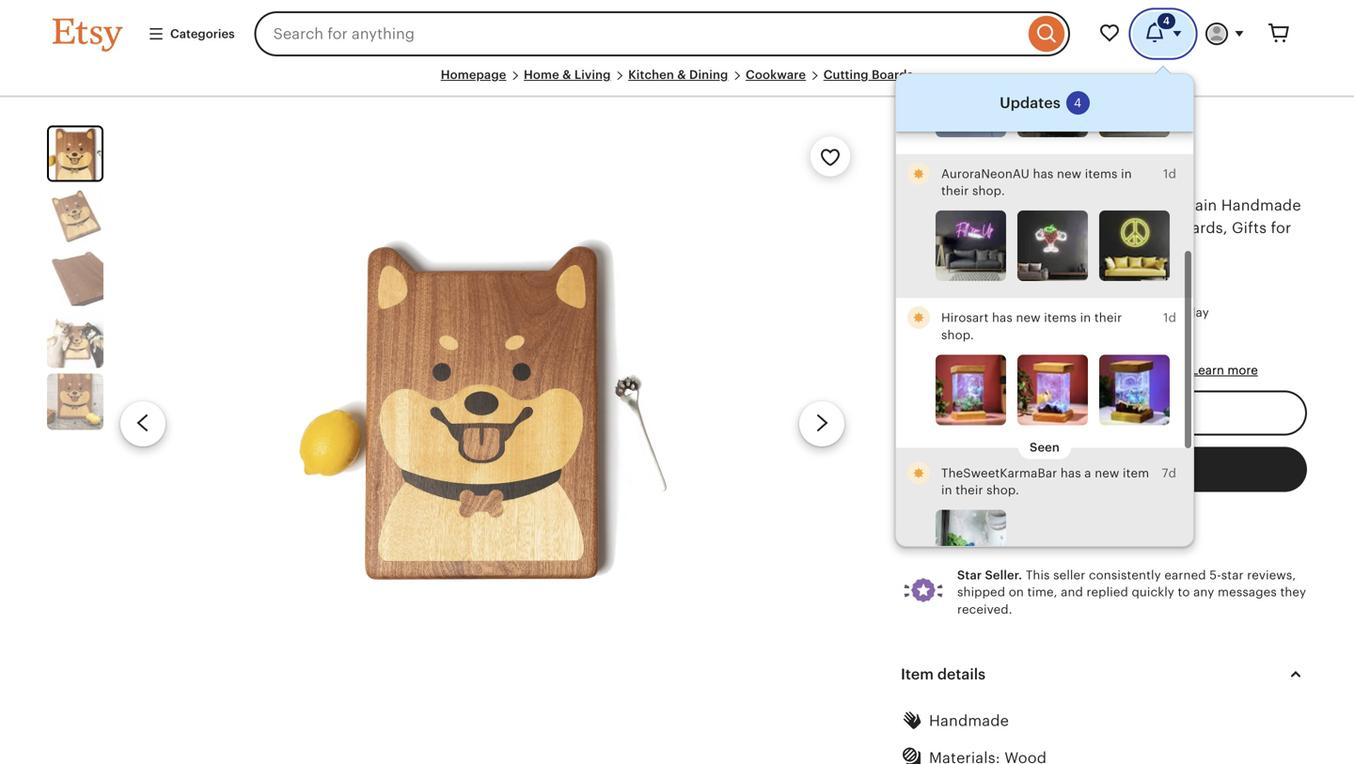 Task type: describe. For each thing, give the bounding box(es) containing it.
gift,
[[1109, 197, 1141, 214]]

kitchen & dining
[[628, 68, 728, 82]]

exchanges
[[984, 329, 1049, 343]]

hirosart has new items
[[941, 311, 1077, 325]]

has for hirosart
[[992, 311, 1013, 325]]

& for returns
[[972, 329, 981, 343]]

item
[[901, 666, 934, 683]]

star
[[957, 568, 982, 583]]

& for home
[[562, 68, 571, 82]]

in up gift,
[[1121, 167, 1132, 181]]

hirosart
[[941, 311, 989, 325]]

homepage link
[[441, 68, 506, 82]]

consistently
[[1089, 568, 1161, 583]]

cutting inside "shiboard - shiba inu lover's gift, end grain handmade board, kitchen engraved pet cutting boards, gifts for dog lovers, wood barkuterie,"
[[1113, 220, 1168, 237]]

home
[[524, 68, 559, 82]]

today
[[1176, 306, 1209, 320]]

reviews,
[[1247, 568, 1296, 583]]

order
[[1140, 306, 1172, 320]]

seller.
[[985, 568, 1022, 583]]

quickly
[[1132, 586, 1175, 600]]

shop. for hirosart
[[941, 328, 974, 342]]

categories
[[170, 27, 235, 41]]

cutting inside menu bar
[[824, 68, 869, 82]]

cutting boards
[[824, 68, 913, 82]]

new inside thesweetkarmabar has a new item in their shop.
[[1095, 466, 1119, 480]]

carts
[[1060, 132, 1097, 149]]

-
[[971, 197, 977, 214]]

item details button
[[884, 652, 1324, 697]]

star_seller image
[[974, 270, 991, 287]]

1d for hirosart has new items
[[1163, 311, 1176, 325]]

their for hirosart has new items
[[1094, 311, 1122, 325]]

arrives soon! get it by dec 29 if you order today
[[923, 306, 1209, 320]]

handmade inside "shiboard - shiba inu lover's gift, end grain handmade board, kitchen engraved pet cutting boards, gifts for dog lovers, wood barkuterie,"
[[1221, 197, 1301, 214]]

star seller.
[[957, 568, 1022, 583]]

up
[[932, 364, 947, 378]]

only 3 left and in 20+ carts $98.50
[[901, 132, 1097, 186]]

soon! get
[[968, 306, 1026, 320]]

dec
[[1059, 306, 1082, 320]]

0 horizontal spatial kitchen
[[628, 68, 674, 82]]

grain
[[1177, 197, 1217, 214]]

details
[[937, 666, 986, 683]]

20+
[[1029, 132, 1056, 149]]

kitchen inside "shiboard - shiba inu lover's gift, end grain handmade board, kitchen engraved pet cutting boards, gifts for dog lovers, wood barkuterie,"
[[953, 220, 1009, 237]]

returns & exchanges accepted
[[923, 329, 1108, 343]]

in their shop. for auroraneonau has
[[941, 167, 1132, 198]]

on
[[1009, 586, 1024, 600]]

replied
[[1087, 586, 1128, 600]]

boards,
[[1173, 220, 1228, 237]]

left
[[952, 132, 977, 149]]

to inside this seller consistently earned 5-star reviews, shipped on time, and replied quickly to any messages they received.
[[1178, 586, 1190, 600]]

you for dec 29
[[1115, 306, 1137, 320]]

seen
[[1030, 441, 1060, 455]]

new for auroraneonau has
[[1057, 167, 1082, 181]]

categories button
[[134, 17, 249, 51]]

a
[[1085, 466, 1091, 480]]

time
[[1042, 364, 1068, 378]]

& for kitchen
[[677, 68, 686, 82]]

cookware
[[746, 68, 806, 82]]

7d
[[1162, 466, 1176, 480]]

their for auroraneonau has new items
[[941, 184, 969, 198]]

only
[[901, 132, 935, 149]]

5-
[[1210, 568, 1221, 583]]

in inside thesweetkarmabar has a new item in their shop.
[[941, 483, 952, 497]]

pay
[[1096, 364, 1117, 378]]

home & living link
[[524, 68, 611, 82]]

if
[[1104, 306, 1112, 320]]

has for thesweetkarmabar
[[1061, 466, 1081, 480]]

received.
[[957, 603, 1012, 617]]

shipped
[[957, 586, 1005, 600]]

star
[[1221, 568, 1244, 583]]

arrives
[[923, 306, 965, 320]]

jolteon pokemon night light custom pokemon resin lamp pokemon terrarium personalized night light bedroom night light christmas decor gifts image
[[1018, 355, 1088, 425]]

seller
[[1053, 568, 1086, 583]]

29
[[1085, 306, 1100, 320]]

updates
[[1000, 95, 1061, 111]]

earned
[[1165, 568, 1206, 583]]

any
[[1193, 586, 1214, 600]]

$98.50
[[901, 158, 990, 186]]

shiba
[[981, 197, 1022, 214]]

to inside save up to 20% the first time you pay with klarna. learn more
[[951, 364, 963, 378]]



Task type: vqa. For each thing, say whether or not it's contained in the screenshot.
consistently
yes



Task type: locate. For each thing, give the bounding box(es) containing it.
1d for auroraneonau has new items
[[1163, 167, 1176, 181]]

inu
[[1027, 197, 1050, 214]]

handmade
[[1221, 197, 1301, 214], [929, 713, 1009, 730]]

1 vertical spatial kitchen
[[953, 220, 1009, 237]]

has left a
[[1061, 466, 1081, 480]]

4
[[1163, 15, 1170, 27], [1074, 96, 1082, 110]]

you
[[1115, 306, 1137, 320], [1072, 364, 1093, 378]]

updates banner
[[19, 0, 1335, 743]]

menu bar
[[53, 68, 1302, 97]]

fill'em up led neon light, botox decor, botox sign wall decor, med spa office sign, botox art image
[[936, 211, 1006, 281]]

items for hirosart has new items
[[1044, 311, 1077, 325]]

2 in their shop. from the top
[[941, 311, 1122, 342]]

in inside only 3 left and in 20+ carts $98.50
[[1011, 132, 1025, 149]]

learn
[[1192, 364, 1224, 378]]

new
[[1057, 167, 1082, 181], [1016, 311, 1041, 325], [1095, 466, 1119, 480]]

1 vertical spatial 1d
[[1163, 311, 1176, 325]]

home & living
[[524, 68, 611, 82]]

0 vertical spatial you
[[1115, 306, 1137, 320]]

sapphire gardens, stained glass, corner piece, plant mom, plant daddy, plant lovers, green thumb, crystals, foliage, garden, window decorate image
[[936, 510, 1006, 581]]

0 horizontal spatial and
[[980, 132, 1008, 149]]

items up lover's
[[1085, 167, 1118, 181]]

first
[[1016, 364, 1039, 378]]

1 horizontal spatial new
[[1057, 167, 1082, 181]]

1 horizontal spatial and
[[1061, 586, 1083, 600]]

1 vertical spatial you
[[1072, 364, 1093, 378]]

1 horizontal spatial has
[[1033, 167, 1054, 181]]

None search field
[[254, 11, 1070, 56]]

lover's
[[1054, 197, 1105, 214]]

has up inu
[[1033, 167, 1054, 181]]

shop. inside thesweetkarmabar has a new item in their shop.
[[987, 483, 1019, 497]]

0 horizontal spatial handmade
[[929, 713, 1009, 730]]

0 horizontal spatial items
[[1044, 311, 1077, 325]]

1 horizontal spatial 4
[[1163, 15, 1170, 27]]

more
[[1228, 364, 1258, 378]]

2 horizontal spatial has
[[1061, 466, 1081, 480]]

has up returns & exchanges accepted
[[992, 311, 1013, 325]]

end
[[1145, 197, 1173, 214]]

0 vertical spatial cutting
[[824, 68, 869, 82]]

it
[[1030, 306, 1038, 320]]

accepted
[[1052, 329, 1108, 343]]

learn more button
[[1192, 364, 1258, 378]]

2 vertical spatial shop.
[[987, 483, 1019, 497]]

and inside only 3 left and in 20+ carts $98.50
[[980, 132, 1008, 149]]

2 horizontal spatial new
[[1095, 466, 1119, 480]]

handmade up the gifts
[[1221, 197, 1301, 214]]

1d up the klarna.
[[1163, 311, 1176, 325]]

engraved
[[1013, 220, 1082, 237]]

0 horizontal spatial to
[[951, 364, 963, 378]]

2 vertical spatial new
[[1095, 466, 1119, 480]]

their
[[941, 184, 969, 198], [1094, 311, 1122, 325], [956, 483, 983, 497]]

1 vertical spatial cutting
[[1113, 220, 1168, 237]]

0 horizontal spatial you
[[1072, 364, 1093, 378]]

4 inside "4" dropdown button
[[1163, 15, 1170, 27]]

&
[[562, 68, 571, 82], [677, 68, 686, 82], [972, 329, 981, 343]]

this seller consistently earned 5-star reviews, shipped on time, and replied quickly to any messages they received.
[[957, 568, 1306, 617]]

0 vertical spatial items
[[1085, 167, 1118, 181]]

the
[[994, 364, 1013, 378]]

0 vertical spatial shop.
[[972, 184, 1005, 198]]

messages
[[1218, 586, 1277, 600]]

in up accepted
[[1080, 311, 1091, 325]]

1 horizontal spatial cutting
[[1113, 220, 1168, 237]]

shop. for auroraneonau
[[972, 184, 1005, 198]]

save
[[901, 364, 929, 378]]

& left dining
[[677, 68, 686, 82]]

has
[[1033, 167, 1054, 181], [992, 311, 1013, 325], [1061, 466, 1081, 480]]

0 vertical spatial 4
[[1163, 15, 1170, 27]]

new left by
[[1016, 311, 1041, 325]]

peace symbol neon light, peace sign wall decor, custom peace sign for home decoration, christmas holiday decor image
[[1099, 211, 1170, 281]]

1 vertical spatial to
[[1178, 586, 1190, 600]]

has for auroraneonau
[[1033, 167, 1054, 181]]

cutting boards link
[[824, 68, 913, 82]]

cookware link
[[746, 68, 806, 82]]

4 button
[[1132, 11, 1194, 56]]

kitchen down the search for anything "text field"
[[628, 68, 674, 82]]

1 vertical spatial handmade
[[929, 713, 1009, 730]]

0 vertical spatial has
[[1033, 167, 1054, 181]]

this
[[1026, 568, 1050, 583]]

1 vertical spatial shop.
[[941, 328, 974, 342]]

& right the home
[[562, 68, 571, 82]]

their up accepted
[[1094, 311, 1122, 325]]

0 vertical spatial their
[[941, 184, 969, 198]]

gifts
[[1232, 220, 1267, 237]]

by
[[1041, 306, 1055, 320]]

pet
[[1086, 220, 1109, 237]]

cutting down gift,
[[1113, 220, 1168, 237]]

1 1d from the top
[[1163, 167, 1176, 181]]

2 1d from the top
[[1163, 311, 1176, 325]]

0 vertical spatial new
[[1057, 167, 1082, 181]]

cutting
[[824, 68, 869, 82], [1113, 220, 1168, 237]]

1 vertical spatial 4
[[1074, 96, 1082, 110]]

you left the pay
[[1072, 364, 1093, 378]]

1 horizontal spatial to
[[1178, 586, 1190, 600]]

items up accepted
[[1044, 311, 1077, 325]]

1 horizontal spatial kitchen
[[953, 220, 1009, 237]]

new for hirosart has
[[1016, 311, 1041, 325]]

thesweetkarmabar has a new item in their shop.
[[941, 466, 1149, 497]]

handmade down details
[[929, 713, 1009, 730]]

to
[[951, 364, 963, 378], [1178, 586, 1190, 600]]

1 horizontal spatial handmade
[[1221, 197, 1301, 214]]

0 horizontal spatial cutting
[[824, 68, 869, 82]]

shiboard
[[901, 197, 967, 214]]

new up lover's
[[1057, 167, 1082, 181]]

0 horizontal spatial &
[[562, 68, 571, 82]]

1 vertical spatial has
[[992, 311, 1013, 325]]

1 vertical spatial and
[[1061, 586, 1083, 600]]

for
[[1271, 220, 1292, 237]]

returns
[[923, 329, 969, 343]]

in down "thesweetkarmabar"
[[941, 483, 952, 497]]

0 horizontal spatial has
[[992, 311, 1013, 325]]

time,
[[1027, 586, 1058, 600]]

1 vertical spatial items
[[1044, 311, 1077, 325]]

shop. down auroraneonau
[[972, 184, 1005, 198]]

1 vertical spatial new
[[1016, 311, 1041, 325]]

strawberry neon light, strawberry led neon light, strawberry room decor art, fruit room decor image
[[1018, 211, 1088, 281]]

shop. down "thesweetkarmabar"
[[987, 483, 1019, 497]]

0 vertical spatial and
[[980, 132, 1008, 149]]

dog
[[901, 242, 930, 259]]

0 vertical spatial kitchen
[[628, 68, 674, 82]]

0 horizontal spatial new
[[1016, 311, 1041, 325]]

you right if
[[1115, 306, 1137, 320]]

in left 20+
[[1011, 132, 1025, 149]]

kitchen down the - at the right top of page
[[953, 220, 1009, 237]]

0 vertical spatial 1d
[[1163, 167, 1176, 181]]

they
[[1280, 586, 1306, 600]]

cutting left boards
[[824, 68, 869, 82]]

thesweetkarmabar
[[941, 466, 1057, 480]]

items for auroraneonau has new items
[[1085, 167, 1118, 181]]

barkuterie,
[[1033, 242, 1112, 259]]

dining
[[689, 68, 728, 82]]

klarna.
[[1149, 364, 1188, 378]]

to down earned
[[1178, 586, 1190, 600]]

menu bar containing homepage
[[53, 68, 1302, 97]]

kitchen & dining link
[[628, 68, 728, 82]]

shop. down the hirosart at the right of the page
[[941, 328, 974, 342]]

to right up
[[951, 364, 963, 378]]

their left the - at the right top of page
[[941, 184, 969, 198]]

kitchen
[[628, 68, 674, 82], [953, 220, 1009, 237]]

auroraneonau has new items
[[941, 167, 1118, 181]]

0 horizontal spatial 4
[[1074, 96, 1082, 110]]

leafeon pokemon night light custom pokemon resin lamp pokemon terrarium personalized night light bedroom night light christmas decor gifts image
[[936, 355, 1006, 425]]

0 vertical spatial in their shop.
[[941, 167, 1132, 198]]

and down seller at the right bottom of page
[[1061, 586, 1083, 600]]

you inside save up to 20% the first time you pay with klarna. learn more
[[1072, 364, 1093, 378]]

auroraneonau
[[941, 167, 1030, 181]]

item
[[1123, 466, 1149, 480]]

& down the hirosart at the right of the page
[[972, 329, 981, 343]]

and inside this seller consistently earned 5-star reviews, shipped on time, and replied quickly to any messages they received.
[[1061, 586, 1083, 600]]

and right left
[[980, 132, 1008, 149]]

1 horizontal spatial &
[[677, 68, 686, 82]]

boards
[[872, 68, 913, 82]]

lovers,
[[934, 242, 982, 259]]

living
[[574, 68, 611, 82]]

in their shop. for hirosart has
[[941, 311, 1122, 342]]

you for klarna.
[[1072, 364, 1093, 378]]

with
[[1120, 364, 1146, 378]]

shop.
[[972, 184, 1005, 198], [941, 328, 974, 342], [987, 483, 1019, 497]]

1 horizontal spatial items
[[1085, 167, 1118, 181]]

0 vertical spatial handmade
[[1221, 197, 1301, 214]]

totodile pokemon night light custom pokemon resin lamp pokemon terrarium personalized night light bedroom night light christmas decor gifts image
[[1099, 355, 1170, 425]]

2 vertical spatial their
[[956, 483, 983, 497]]

in their shop.
[[941, 167, 1132, 198], [941, 311, 1122, 342]]

new right a
[[1095, 466, 1119, 480]]

shiboard image
[[283, 126, 681, 723], [49, 128, 102, 180], [47, 188, 103, 244], [47, 250, 103, 306], [47, 312, 103, 368], [47, 374, 103, 430]]

items
[[1085, 167, 1118, 181], [1044, 311, 1077, 325]]

save up to 20% the first time you pay with klarna. learn more
[[901, 364, 1258, 378]]

1 vertical spatial in their shop.
[[941, 311, 1122, 342]]

their down "thesweetkarmabar"
[[956, 483, 983, 497]]

item details
[[901, 666, 986, 683]]

2 vertical spatial has
[[1061, 466, 1081, 480]]

1d up the 'end' at the right top of the page
[[1163, 167, 1176, 181]]

1 horizontal spatial you
[[1115, 306, 1137, 320]]

wood
[[987, 242, 1029, 259]]

Search for anything text field
[[254, 11, 1024, 56]]

1d
[[1163, 167, 1176, 181], [1163, 311, 1176, 325]]

homepage
[[441, 68, 506, 82]]

1 vertical spatial their
[[1094, 311, 1122, 325]]

1 in their shop. from the top
[[941, 167, 1132, 198]]

0 vertical spatial to
[[951, 364, 963, 378]]

board,
[[901, 220, 949, 237]]

2 horizontal spatial &
[[972, 329, 981, 343]]

their inside thesweetkarmabar has a new item in their shop.
[[956, 483, 983, 497]]

shiboard - shiba inu lover's gift, end grain handmade board, kitchen engraved pet cutting boards, gifts for dog lovers, wood barkuterie,
[[901, 197, 1301, 259]]

and
[[980, 132, 1008, 149], [1061, 586, 1083, 600]]

3
[[939, 132, 948, 149]]

has inside thesweetkarmabar has a new item in their shop.
[[1061, 466, 1081, 480]]

none search field inside updates banner
[[254, 11, 1070, 56]]

in
[[1011, 132, 1025, 149], [1121, 167, 1132, 181], [1080, 311, 1091, 325], [941, 483, 952, 497]]



